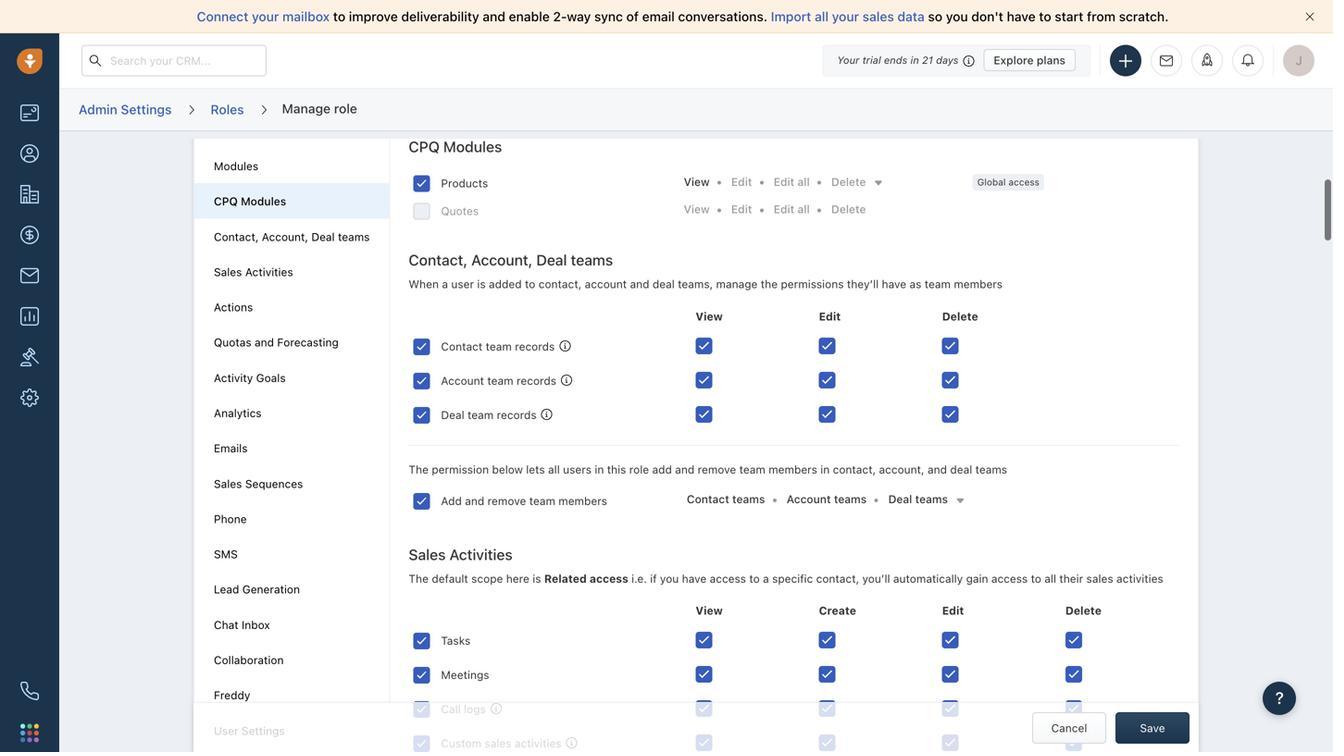 Task type: describe. For each thing, give the bounding box(es) containing it.
conversations.
[[678, 9, 768, 24]]

user settings link
[[214, 725, 285, 738]]

contact, account, deal teams when a user is added to contact, account and deal teams, manage the permissions they'll have as team members
[[409, 251, 1003, 291]]

scratch.
[[1119, 9, 1169, 24]]

1 vertical spatial modules
[[214, 160, 258, 173]]

when
[[409, 278, 439, 291]]

don't
[[971, 9, 1003, 24]]

and right 'add'
[[465, 495, 484, 508]]

related
[[544, 573, 587, 586]]

settings for user settings
[[242, 725, 285, 738]]

data
[[898, 9, 925, 24]]

records for contact team records
[[515, 340, 555, 353]]

sales activities link
[[214, 266, 293, 279]]

activity goals link
[[214, 372, 286, 385]]

as
[[910, 278, 922, 291]]

phone
[[214, 513, 247, 526]]

email
[[642, 9, 675, 24]]

call logs
[[441, 703, 486, 716]]

phone image
[[20, 682, 39, 701]]

teams inside contact, account, deal teams when a user is added to contact, account and deal teams, manage the permissions they'll have as team members
[[571, 251, 613, 269]]

1 horizontal spatial deal
[[950, 463, 972, 476]]

gain
[[966, 573, 988, 586]]

here
[[506, 573, 529, 586]]

0 horizontal spatial cpq modules
[[214, 195, 286, 208]]

sms
[[214, 548, 238, 561]]

user
[[451, 278, 474, 291]]

manage
[[716, 278, 758, 291]]

quotes
[[441, 205, 479, 218]]

sales for sales activities the default scope here is related access i.e. if you have access to a specific contact, you'll automatically gain access to all their sales activities
[[409, 546, 446, 564]]

contact, account, deal teams link
[[214, 230, 370, 243]]

sales activities
[[214, 266, 293, 279]]

0 vertical spatial modules
[[443, 138, 502, 156]]

account team records
[[441, 374, 556, 387]]

team up account team records
[[486, 340, 512, 353]]

modules link
[[214, 160, 258, 173]]

team down account team records
[[468, 409, 494, 422]]

actions
[[214, 301, 253, 314]]

settings for admin settings
[[121, 102, 172, 117]]

user
[[214, 725, 238, 738]]

save
[[1140, 722, 1165, 735]]

contact team records
[[441, 340, 555, 353]]

account for account teams
[[787, 493, 831, 506]]

days
[[936, 54, 959, 66]]

manage role
[[282, 101, 357, 116]]

1 your from the left
[[252, 9, 279, 24]]

improve
[[349, 9, 398, 24]]

account, for contact, account, deal teams
[[262, 230, 308, 243]]

plans
[[1037, 54, 1066, 67]]

cancel button
[[1032, 713, 1106, 744]]

2 your from the left
[[832, 9, 859, 24]]

sales for sales activities
[[214, 266, 242, 279]]

the
[[761, 278, 778, 291]]

all inside sales activities the default scope here is related access i.e. if you have access to a specific contact, you'll automatically gain access to all their sales activities
[[1045, 573, 1056, 586]]

deal team records
[[441, 409, 537, 422]]

custom
[[441, 738, 481, 751]]

contact, inside sales activities the default scope here is related access i.e. if you have access to a specific contact, you'll automatically gain access to all their sales activities
[[816, 573, 859, 586]]

if
[[650, 573, 657, 586]]

1 edit all from the top
[[774, 175, 810, 188]]

add
[[652, 463, 672, 476]]

collaboration link
[[214, 654, 284, 667]]

have inside contact, account, deal teams when a user is added to contact, account and deal teams, manage the permissions they'll have as team members
[[882, 278, 906, 291]]

goals
[[256, 372, 286, 385]]

deliverability
[[401, 9, 479, 24]]

added
[[489, 278, 522, 291]]

create
[[819, 605, 856, 618]]

explore plans link
[[984, 49, 1076, 71]]

emails
[[214, 442, 248, 455]]

collaboration
[[214, 654, 284, 667]]

global
[[977, 177, 1006, 188]]

1 vertical spatial remove
[[488, 495, 526, 508]]

forecasting
[[277, 336, 339, 349]]

roles link
[[210, 95, 245, 124]]

contact, account, deal teams
[[214, 230, 370, 243]]

generation
[[242, 583, 300, 596]]

freddy link
[[214, 689, 250, 702]]

contact for contact teams
[[687, 493, 729, 506]]

connect
[[197, 9, 248, 24]]

to left their
[[1031, 573, 1041, 586]]

inbox
[[242, 619, 270, 632]]

and right quotas on the left top of the page
[[255, 336, 274, 349]]

1 horizontal spatial members
[[769, 463, 817, 476]]

contact, inside contact, account, deal teams when a user is added to contact, account and deal teams, manage the permissions they'll have as team members
[[539, 278, 582, 291]]

logs
[[464, 703, 486, 716]]

enable
[[509, 9, 550, 24]]

account for account team records
[[441, 374, 484, 387]]

deal teams
[[888, 493, 948, 506]]

1 vertical spatial role
[[629, 463, 649, 476]]

Search your CRM... text field
[[81, 45, 267, 76]]

contact, for contact, account, deal teams
[[214, 230, 259, 243]]

permissions
[[781, 278, 844, 291]]

team down 'contact team records'
[[487, 374, 513, 387]]

sales activities the default scope here is related access i.e. if you have access to a specific contact, you'll automatically gain access to all their sales activities
[[409, 546, 1163, 586]]

connect your mailbox to improve deliverability and enable 2-way sync of email conversations. import all your sales data so you don't have to start from scratch.
[[197, 9, 1169, 24]]

below
[[492, 463, 523, 476]]

access left i.e.
[[590, 573, 628, 586]]

facebook chat image
[[566, 738, 577, 749]]

records for deal team records
[[497, 409, 537, 422]]

to left 'specific'
[[749, 573, 760, 586]]

1 vertical spatial contact,
[[833, 463, 876, 476]]

permission
[[432, 463, 489, 476]]

cpq modules link
[[214, 195, 286, 208]]

2 edit all from the top
[[774, 203, 810, 216]]

quotas
[[214, 336, 251, 349]]

emails link
[[214, 442, 248, 455]]

freshworks switcher image
[[20, 724, 39, 743]]

explore
[[994, 54, 1034, 67]]

0 horizontal spatial activities
[[515, 738, 562, 751]]

1 the from the top
[[409, 463, 429, 476]]

lead
[[214, 583, 239, 596]]

admin settings link
[[78, 95, 173, 124]]

1 horizontal spatial in
[[821, 463, 830, 476]]

cancel
[[1051, 722, 1087, 735]]

the inside sales activities the default scope here is related access i.e. if you have access to a specific contact, you'll automatically gain access to all their sales activities
[[409, 573, 429, 586]]

activities inside sales activities the default scope here is related access i.e. if you have access to a specific contact, you'll automatically gain access to all their sales activities
[[1117, 573, 1163, 586]]

0 vertical spatial you
[[946, 9, 968, 24]]



Task type: locate. For each thing, give the bounding box(es) containing it.
teams
[[338, 230, 370, 243], [571, 251, 613, 269], [975, 463, 1007, 476], [732, 493, 765, 506], [834, 493, 867, 506], [915, 493, 948, 506]]

activities inside sales activities the default scope here is related access i.e. if you have access to a specific contact, you'll automatically gain access to all their sales activities
[[449, 546, 513, 564]]

1 vertical spatial sales
[[1086, 573, 1113, 586]]

manage
[[282, 101, 331, 116]]

edit all
[[774, 175, 810, 188], [774, 203, 810, 216]]

properties image
[[20, 348, 39, 367]]

1 vertical spatial contact,
[[409, 251, 468, 269]]

your trial ends in 21 days
[[837, 54, 959, 66]]

and inside contact, account, deal teams when a user is added to contact, account and deal teams, manage the permissions they'll have as team members
[[630, 278, 649, 291]]

1 horizontal spatial cpq
[[409, 138, 440, 156]]

contact,
[[214, 230, 259, 243], [409, 251, 468, 269]]

1 vertical spatial members
[[769, 463, 817, 476]]

to left the start
[[1039, 9, 1051, 24]]

0 vertical spatial activities
[[1117, 573, 1163, 586]]

and right add
[[675, 463, 695, 476]]

to right added
[[525, 278, 535, 291]]

contact, inside contact, account, deal teams when a user is added to contact, account and deal teams, manage the permissions they'll have as team members
[[409, 251, 468, 269]]

and up the deal teams
[[928, 463, 947, 476]]

modules up cpq modules link
[[214, 160, 258, 173]]

lets
[[526, 463, 545, 476]]

modules up products at the top of the page
[[443, 138, 502, 156]]

0 horizontal spatial account
[[441, 374, 484, 387]]

0 vertical spatial contact
[[441, 340, 483, 353]]

in left this
[[595, 463, 604, 476]]

remove up contact teams
[[698, 463, 736, 476]]

1 vertical spatial settings
[[242, 725, 285, 738]]

admin settings
[[79, 102, 172, 117]]

tasks
[[441, 635, 471, 648]]

the permission below lets all users in this role add and remove team members in contact, account, and deal teams
[[409, 463, 1007, 476]]

contact down the permission below lets all users in this role add and remove team members in contact, account, and deal teams
[[687, 493, 729, 506]]

to log calls manually or through apis (for marketplace phone apps), enable this permission image
[[490, 704, 502, 715]]

0 vertical spatial account
[[441, 374, 484, 387]]

2 vertical spatial have
[[682, 573, 707, 586]]

sales sequences
[[214, 477, 303, 490]]

activities right their
[[1117, 573, 1163, 586]]

team
[[925, 278, 951, 291], [486, 340, 512, 353], [487, 374, 513, 387], [468, 409, 494, 422], [739, 463, 765, 476], [529, 495, 555, 508]]

and right account
[[630, 278, 649, 291]]

1 horizontal spatial a
[[763, 573, 769, 586]]

deal
[[653, 278, 675, 291], [950, 463, 972, 476]]

account, up sales activities
[[262, 230, 308, 243]]

2 the from the top
[[409, 573, 429, 586]]

1 vertical spatial deal
[[950, 463, 972, 476]]

to right mailbox at the left of page
[[333, 9, 345, 24]]

1 vertical spatial edit all
[[774, 203, 810, 216]]

0 vertical spatial have
[[1007, 9, 1036, 24]]

contact, up when at the left top of page
[[409, 251, 468, 269]]

account,
[[879, 463, 925, 476]]

1 horizontal spatial activities
[[449, 546, 513, 564]]

contact teams
[[687, 493, 765, 506]]

1 horizontal spatial settings
[[242, 725, 285, 738]]

sequences
[[245, 477, 303, 490]]

0 vertical spatial cpq modules
[[409, 138, 502, 156]]

contact, down cpq modules link
[[214, 230, 259, 243]]

modules
[[443, 138, 502, 156], [214, 160, 258, 173], [241, 195, 286, 208]]

records for account team records
[[517, 374, 556, 387]]

0 horizontal spatial deal
[[653, 278, 675, 291]]

0 vertical spatial contact,
[[539, 278, 582, 291]]

0 vertical spatial role
[[334, 101, 357, 116]]

0 vertical spatial edit all
[[774, 175, 810, 188]]

sales left data
[[863, 9, 894, 24]]

0 horizontal spatial cpq
[[214, 195, 238, 208]]

so
[[928, 9, 943, 24]]

contact, up account teams
[[833, 463, 876, 476]]

is inside sales activities the default scope here is related access i.e. if you have access to a specific contact, you'll automatically gain access to all their sales activities
[[533, 573, 541, 586]]

products
[[441, 177, 488, 190]]

sales up actions
[[214, 266, 242, 279]]

1 vertical spatial sales
[[214, 477, 242, 490]]

1 horizontal spatial cpq modules
[[409, 138, 502, 156]]

1 vertical spatial activities
[[515, 738, 562, 751]]

delete
[[831, 175, 866, 188], [831, 203, 866, 216], [942, 310, 978, 323], [1065, 605, 1102, 618]]

2 horizontal spatial in
[[911, 54, 919, 66]]

a
[[442, 278, 448, 291], [763, 573, 769, 586]]

2 vertical spatial contact,
[[816, 573, 859, 586]]

sales inside sales activities the default scope here is related access i.e. if you have access to a specific contact, you'll automatically gain access to all their sales activities
[[409, 546, 446, 564]]

0 horizontal spatial contact,
[[214, 230, 259, 243]]

what's new image
[[1201, 53, 1214, 66]]

access left 'specific'
[[710, 573, 746, 586]]

0 vertical spatial activities
[[245, 266, 293, 279]]

account up deal team records
[[441, 374, 484, 387]]

they'll
[[847, 278, 879, 291]]

1 horizontal spatial role
[[629, 463, 649, 476]]

deal inside contact, account, deal teams when a user is added to contact, account and deal teams, manage the permissions they'll have as team members
[[653, 278, 675, 291]]

contact, for contact, account, deal teams when a user is added to contact, account and deal teams, manage the permissions they'll have as team members
[[409, 251, 468, 269]]

a inside contact, account, deal teams when a user is added to contact, account and deal teams, manage the permissions they'll have as team members
[[442, 278, 448, 291]]

phone link
[[214, 513, 247, 526]]

0 vertical spatial the
[[409, 463, 429, 476]]

is inside contact, account, deal teams when a user is added to contact, account and deal teams, manage the permissions they'll have as team members
[[477, 278, 486, 291]]

from
[[1087, 9, 1116, 24]]

records left users will be able to view, edit, and delete the accounts to which they're added as team members 'icon'
[[517, 374, 556, 387]]

a left user
[[442, 278, 448, 291]]

save button
[[1116, 713, 1190, 744]]

phone element
[[11, 673, 48, 710]]

activities left facebook chat icon
[[515, 738, 562, 751]]

1 horizontal spatial account,
[[471, 251, 533, 269]]

and left enable
[[483, 9, 505, 24]]

access right gain
[[991, 573, 1028, 586]]

0 horizontal spatial remove
[[488, 495, 526, 508]]

account, for contact, account, deal teams when a user is added to contact, account and deal teams, manage the permissions they'll have as team members
[[471, 251, 533, 269]]

activities up scope
[[449, 546, 513, 564]]

1 horizontal spatial sales
[[863, 9, 894, 24]]

0 vertical spatial settings
[[121, 102, 172, 117]]

have right don't
[[1007, 9, 1036, 24]]

1 vertical spatial activities
[[449, 546, 513, 564]]

deal right "account,"
[[950, 463, 972, 476]]

0 vertical spatial deal
[[653, 278, 675, 291]]

settings right admin
[[121, 102, 172, 117]]

quotas and forecasting
[[214, 336, 339, 349]]

activity goals
[[214, 372, 286, 385]]

a left 'specific'
[[763, 573, 769, 586]]

meetings
[[441, 669, 489, 682]]

you
[[946, 9, 968, 24], [660, 573, 679, 586]]

scope
[[471, 573, 503, 586]]

users will be able to view, edit, and delete the deals to which they're added as team members image
[[541, 409, 552, 420]]

2 vertical spatial sales
[[409, 546, 446, 564]]

members
[[954, 278, 1003, 291], [769, 463, 817, 476], [558, 495, 607, 508]]

0 horizontal spatial members
[[558, 495, 607, 508]]

1 horizontal spatial contact
[[687, 493, 729, 506]]

0 vertical spatial contact,
[[214, 230, 259, 243]]

specific
[[772, 573, 813, 586]]

1 vertical spatial you
[[660, 573, 679, 586]]

close image
[[1305, 12, 1315, 21]]

records left users will be able to view, edit, and delete the deals to which they're added as team members image
[[497, 409, 537, 422]]

chat inbox
[[214, 619, 270, 632]]

contact, left account
[[539, 278, 582, 291]]

role right manage
[[334, 101, 357, 116]]

to inside contact, account, deal teams when a user is added to contact, account and deal teams, manage the permissions they'll have as team members
[[525, 278, 535, 291]]

activities down contact, account, deal teams link
[[245, 266, 293, 279]]

21
[[922, 54, 933, 66]]

cpq
[[409, 138, 440, 156], [214, 195, 238, 208]]

call
[[441, 703, 461, 716]]

users
[[563, 463, 592, 476]]

account, inside contact, account, deal teams when a user is added to contact, account and deal teams, manage the permissions they'll have as team members
[[471, 251, 533, 269]]

of
[[626, 9, 639, 24]]

your left mailbox at the left of page
[[252, 9, 279, 24]]

team up contact teams
[[739, 463, 765, 476]]

in
[[911, 54, 919, 66], [595, 463, 604, 476], [821, 463, 830, 476]]

2 vertical spatial sales
[[485, 738, 512, 751]]

1 horizontal spatial contact,
[[409, 251, 468, 269]]

is right user
[[477, 278, 486, 291]]

0 horizontal spatial your
[[252, 9, 279, 24]]

is right here
[[533, 573, 541, 586]]

1 horizontal spatial your
[[832, 9, 859, 24]]

1 vertical spatial have
[[882, 278, 906, 291]]

members inside contact, account, deal teams when a user is added to contact, account and deal teams, manage the permissions they'll have as team members
[[954, 278, 1003, 291]]

add
[[441, 495, 462, 508]]

contact up account team records
[[441, 340, 483, 353]]

is
[[477, 278, 486, 291], [533, 573, 541, 586]]

admin
[[79, 102, 117, 117]]

2 vertical spatial members
[[558, 495, 607, 508]]

deal
[[311, 230, 335, 243], [536, 251, 567, 269], [441, 409, 464, 422], [888, 493, 912, 506]]

custom sales activities
[[441, 738, 562, 751]]

quotas and forecasting link
[[214, 336, 339, 349]]

user settings
[[214, 725, 285, 738]]

sales up phone link
[[214, 477, 242, 490]]

sales inside sales activities the default scope here is related access i.e. if you have access to a specific contact, you'll automatically gain access to all their sales activities
[[1086, 573, 1113, 586]]

their
[[1059, 573, 1083, 586]]

records left "users will be able to view, edit, and delete the contacts to which they're added as team members" icon
[[515, 340, 555, 353]]

0 horizontal spatial have
[[682, 573, 707, 586]]

0 vertical spatial account,
[[262, 230, 308, 243]]

sales up default
[[409, 546, 446, 564]]

send email image
[[1160, 55, 1173, 67]]

team down lets
[[529, 495, 555, 508]]

settings inside 'link'
[[121, 102, 172, 117]]

settings right user
[[242, 725, 285, 738]]

1 horizontal spatial activities
[[1117, 573, 1163, 586]]

0 horizontal spatial in
[[595, 463, 604, 476]]

have left as
[[882, 278, 906, 291]]

your up your
[[832, 9, 859, 24]]

sms link
[[214, 548, 238, 561]]

settings
[[121, 102, 172, 117], [242, 725, 285, 738]]

deal inside contact, account, deal teams when a user is added to contact, account and deal teams, manage the permissions they'll have as team members
[[536, 251, 567, 269]]

freddy
[[214, 689, 250, 702]]

role
[[334, 101, 357, 116], [629, 463, 649, 476]]

0 vertical spatial sales
[[863, 9, 894, 24]]

account, up added
[[471, 251, 533, 269]]

users will be able to view, edit, and delete the accounts to which they're added as team members image
[[561, 375, 572, 386]]

1 vertical spatial account,
[[471, 251, 533, 269]]

chat
[[214, 619, 239, 632]]

activities for sales activities the default scope here is related access i.e. if you have access to a specific contact, you'll automatically gain access to all their sales activities
[[449, 546, 513, 564]]

you right "if"
[[660, 573, 679, 586]]

the left permission
[[409, 463, 429, 476]]

0 horizontal spatial account,
[[262, 230, 308, 243]]

deal left teams,
[[653, 278, 675, 291]]

modules down modules link
[[241, 195, 286, 208]]

sales right their
[[1086, 573, 1113, 586]]

2 horizontal spatial have
[[1007, 9, 1036, 24]]

in left '21'
[[911, 54, 919, 66]]

1 horizontal spatial you
[[946, 9, 968, 24]]

0 vertical spatial remove
[[698, 463, 736, 476]]

access right global
[[1009, 177, 1040, 188]]

start
[[1055, 9, 1084, 24]]

cpq modules up products at the top of the page
[[409, 138, 502, 156]]

explore plans
[[994, 54, 1066, 67]]

connect your mailbox link
[[197, 9, 333, 24]]

1 horizontal spatial remove
[[698, 463, 736, 476]]

your
[[837, 54, 860, 66]]

team inside contact, account, deal teams when a user is added to contact, account and deal teams, manage the permissions they'll have as team members
[[925, 278, 951, 291]]

roles
[[211, 102, 244, 117]]

have
[[1007, 9, 1036, 24], [882, 278, 906, 291], [682, 573, 707, 586]]

teams,
[[678, 278, 713, 291]]

1 vertical spatial is
[[533, 573, 541, 586]]

sales for sales sequences
[[214, 477, 242, 490]]

members right as
[[954, 278, 1003, 291]]

role right this
[[629, 463, 649, 476]]

a inside sales activities the default scope here is related access i.e. if you have access to a specific contact, you'll automatically gain access to all their sales activities
[[763, 573, 769, 586]]

1 vertical spatial account
[[787, 493, 831, 506]]

account up sales activities the default scope here is related access i.e. if you have access to a specific contact, you'll automatically gain access to all their sales activities
[[787, 493, 831, 506]]

0 horizontal spatial you
[[660, 573, 679, 586]]

1 horizontal spatial account
[[787, 493, 831, 506]]

contact, up create
[[816, 573, 859, 586]]

1 vertical spatial the
[[409, 573, 429, 586]]

1 vertical spatial records
[[517, 374, 556, 387]]

1 vertical spatial a
[[763, 573, 769, 586]]

members down users
[[558, 495, 607, 508]]

users will be able to view, edit, and delete the contacts to which they're added as team members image
[[559, 341, 571, 352]]

you inside sales activities the default scope here is related access i.e. if you have access to a specific contact, you'll automatically gain access to all their sales activities
[[660, 573, 679, 586]]

1 horizontal spatial have
[[882, 278, 906, 291]]

2 vertical spatial records
[[497, 409, 537, 422]]

team right as
[[925, 278, 951, 291]]

0 vertical spatial cpq
[[409, 138, 440, 156]]

1 horizontal spatial is
[[533, 573, 541, 586]]

the left default
[[409, 573, 429, 586]]

sales down "to log calls manually or through apis (for marketplace phone apps), enable this permission" image
[[485, 738, 512, 751]]

0 vertical spatial members
[[954, 278, 1003, 291]]

account teams
[[787, 493, 867, 506]]

activity
[[214, 372, 253, 385]]

global access
[[977, 177, 1040, 188]]

trial
[[862, 54, 881, 66]]

1 vertical spatial cpq
[[214, 195, 238, 208]]

cpq modules down modules link
[[214, 195, 286, 208]]

0 horizontal spatial is
[[477, 278, 486, 291]]

2 vertical spatial modules
[[241, 195, 286, 208]]

0 vertical spatial records
[[515, 340, 555, 353]]

0 horizontal spatial a
[[442, 278, 448, 291]]

2 horizontal spatial sales
[[1086, 573, 1113, 586]]

0 horizontal spatial sales
[[485, 738, 512, 751]]

0 horizontal spatial activities
[[245, 266, 293, 279]]

1 vertical spatial contact
[[687, 493, 729, 506]]

you right the so
[[946, 9, 968, 24]]

0 horizontal spatial contact
[[441, 340, 483, 353]]

add and remove team members
[[441, 495, 607, 508]]

0 horizontal spatial role
[[334, 101, 357, 116]]

2 horizontal spatial members
[[954, 278, 1003, 291]]

and
[[483, 9, 505, 24], [630, 278, 649, 291], [255, 336, 274, 349], [675, 463, 695, 476], [928, 463, 947, 476], [465, 495, 484, 508]]

lead generation link
[[214, 583, 300, 596]]

1 vertical spatial cpq modules
[[214, 195, 286, 208]]

have right "if"
[[682, 573, 707, 586]]

contact for contact team records
[[441, 340, 483, 353]]

0 horizontal spatial settings
[[121, 102, 172, 117]]

you'll
[[862, 573, 890, 586]]

account,
[[262, 230, 308, 243], [471, 251, 533, 269]]

activities for sales activities
[[245, 266, 293, 279]]

members up account teams
[[769, 463, 817, 476]]

have inside sales activities the default scope here is related access i.e. if you have access to a specific contact, you'll automatically gain access to all their sales activities
[[682, 573, 707, 586]]

remove down the below
[[488, 495, 526, 508]]

in up account teams
[[821, 463, 830, 476]]

0 vertical spatial sales
[[214, 266, 242, 279]]

0 vertical spatial is
[[477, 278, 486, 291]]

sync
[[594, 9, 623, 24]]

0 vertical spatial a
[[442, 278, 448, 291]]

ends
[[884, 54, 908, 66]]

default
[[432, 573, 468, 586]]



Task type: vqa. For each thing, say whether or not it's contained in the screenshot.
bottom "If"
no



